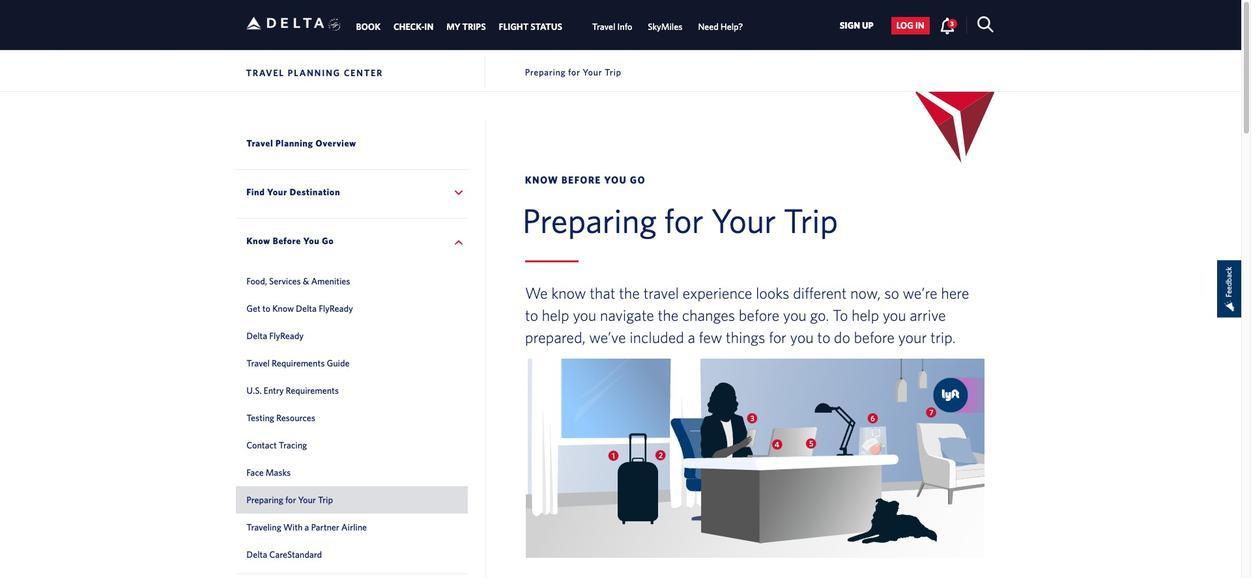 Task type: vqa. For each thing, say whether or not it's contained in the screenshot.
left to
yes



Task type: locate. For each thing, give the bounding box(es) containing it.
1 horizontal spatial help
[[852, 306, 879, 324]]

to right get
[[262, 303, 270, 314]]

0 horizontal spatial before
[[739, 306, 779, 324]]

preparing
[[525, 67, 566, 77], [522, 201, 657, 240], [247, 495, 283, 505]]

find your destination button
[[236, 169, 468, 216]]

tracing
[[279, 440, 307, 451]]

navigate
[[600, 306, 654, 324]]

travel down delta air lines image
[[246, 68, 285, 78]]

planning left the center
[[288, 68, 341, 78]]

we've
[[589, 328, 626, 347]]

to down we
[[525, 306, 538, 324]]

1 horizontal spatial the
[[658, 306, 679, 324]]

before right do
[[854, 328, 895, 347]]

0 vertical spatial trip
[[605, 67, 621, 77]]

travel info link
[[592, 15, 632, 38]]

requirements down travel requirements guide
[[286, 386, 339, 396]]

1 horizontal spatial a
[[688, 328, 695, 347]]

do
[[834, 328, 850, 347]]

know left before
[[247, 236, 270, 247]]

to
[[833, 306, 848, 324]]

flight status link
[[499, 15, 562, 38]]

1 vertical spatial the
[[658, 306, 679, 324]]

know before you go button
[[236, 219, 468, 266]]

travel
[[592, 21, 615, 32], [246, 68, 285, 78], [247, 138, 273, 148], [247, 358, 270, 369]]

testing
[[247, 413, 274, 423]]

traveling with a partner airline
[[247, 522, 367, 533]]

0 vertical spatial requirements
[[272, 358, 325, 369]]

0 vertical spatial the
[[619, 284, 640, 302]]

you down so
[[883, 306, 906, 324]]

travel planning overview link
[[236, 121, 468, 167]]

book
[[356, 21, 381, 32]]

the
[[619, 284, 640, 302], [658, 306, 679, 324]]

go.
[[810, 306, 829, 324]]

travel left info
[[592, 21, 615, 32]]

amenities
[[311, 276, 350, 287]]

tab list
[[350, 1, 751, 48]]

help?
[[721, 21, 743, 32]]

preparing for your trip inside "link"
[[247, 495, 333, 505]]

few
[[699, 328, 722, 347]]

skyteam image
[[328, 4, 341, 45]]

travel planning center
[[246, 68, 383, 78]]

check-in link
[[394, 15, 433, 38]]

a
[[688, 328, 695, 347], [305, 522, 309, 533]]

your inside "link"
[[298, 495, 316, 505]]

1 vertical spatial know
[[272, 303, 294, 314]]

we're
[[903, 284, 937, 302]]

2 vertical spatial preparing
[[247, 495, 283, 505]]

delta down get
[[247, 331, 267, 341]]

find
[[247, 187, 265, 197]]

skymiles link
[[648, 15, 683, 38]]

0 horizontal spatial know
[[247, 236, 270, 247]]

1 vertical spatial before
[[854, 328, 895, 347]]

u.s. entry requirements
[[247, 386, 339, 396]]

your inside dropdown button
[[267, 187, 287, 197]]

my trips
[[447, 21, 486, 32]]

planning
[[288, 68, 341, 78], [276, 138, 313, 148]]

preparing down status
[[525, 67, 566, 77]]

preparing for your trip up with
[[247, 495, 333, 505]]

2 vertical spatial preparing for your trip
[[247, 495, 333, 505]]

a inside we know that the travel experience looks different now, so we're here to help you navigate the changes before you go. to help you arrive prepared, we've included a few things for you to do before your trip.
[[688, 328, 695, 347]]

contact tracing link
[[247, 440, 457, 451]]

for
[[568, 67, 580, 77], [664, 201, 704, 240], [769, 328, 787, 347], [285, 495, 296, 505]]

preparing for your trip main content
[[515, 174, 995, 579]]

looks
[[756, 284, 789, 302]]

included
[[630, 328, 684, 347]]

know before you go
[[247, 236, 334, 247]]

services
[[269, 276, 301, 287]]

trip inside main content
[[784, 201, 838, 240]]

preparing for your trip down go
[[522, 201, 838, 240]]

1 help from the left
[[542, 306, 569, 324]]

help
[[542, 306, 569, 324], [852, 306, 879, 324]]

0 vertical spatial know
[[247, 236, 270, 247]]

here
[[941, 284, 969, 302]]

trip
[[605, 67, 621, 77], [784, 201, 838, 240], [318, 495, 333, 505]]

you left go.
[[783, 306, 807, 324]]

1 vertical spatial a
[[305, 522, 309, 533]]

1 vertical spatial preparing
[[522, 201, 657, 240]]

&
[[303, 276, 309, 287]]

1 vertical spatial delta
[[247, 331, 267, 341]]

the down 'travel'
[[658, 306, 679, 324]]

2 horizontal spatial trip
[[784, 201, 838, 240]]

that
[[590, 284, 615, 302]]

sign up link
[[834, 17, 879, 34]]

know down services
[[272, 303, 294, 314]]

0 horizontal spatial trip
[[318, 495, 333, 505]]

need help? link
[[698, 15, 743, 38]]

preparing up traveling
[[247, 495, 283, 505]]

2 vertical spatial delta
[[247, 550, 267, 560]]

delta down traveling
[[247, 550, 267, 560]]

0 vertical spatial a
[[688, 328, 695, 347]]

1 vertical spatial planning
[[276, 138, 313, 148]]

a left few
[[688, 328, 695, 347]]

travel inside tab list
[[592, 21, 615, 32]]

0 vertical spatial before
[[739, 306, 779, 324]]

flyready up travel requirements guide
[[269, 331, 304, 341]]

travel up find
[[247, 138, 273, 148]]

now,
[[850, 284, 881, 302]]

delta for delta flyready
[[247, 331, 267, 341]]

0 horizontal spatial help
[[542, 306, 569, 324]]

1 vertical spatial preparing for your trip
[[522, 201, 838, 240]]

destination
[[290, 187, 340, 197]]

trip inside "link"
[[318, 495, 333, 505]]

planning for overview
[[276, 138, 313, 148]]

a right with
[[305, 522, 309, 533]]

requirements up u.s. entry requirements
[[272, 358, 325, 369]]

for inside "link"
[[285, 495, 296, 505]]

changes
[[682, 306, 735, 324]]

tab list containing book
[[350, 1, 751, 48]]

you
[[573, 306, 596, 324], [783, 306, 807, 324], [883, 306, 906, 324], [790, 328, 814, 347]]

preparing for your trip
[[525, 67, 621, 77], [522, 201, 838, 240], [247, 495, 333, 505]]

1 horizontal spatial flyready
[[319, 303, 353, 314]]

know
[[525, 175, 559, 186]]

the up navigate
[[619, 284, 640, 302]]

delta
[[296, 303, 317, 314], [247, 331, 267, 341], [247, 550, 267, 560]]

for inside we know that the travel experience looks different now, so we're here to help you navigate the changes before you go. to help you arrive prepared, we've included a few things for you to do before your trip.
[[769, 328, 787, 347]]

prepared,
[[525, 328, 586, 347]]

2 horizontal spatial to
[[817, 328, 830, 347]]

2 vertical spatial trip
[[318, 495, 333, 505]]

your
[[583, 67, 602, 77], [267, 187, 287, 197], [711, 201, 776, 240], [298, 495, 316, 505]]

preparing for your trip link
[[247, 494, 457, 506]]

help up prepared,
[[542, 306, 569, 324]]

need help?
[[698, 21, 743, 32]]

1 vertical spatial trip
[[784, 201, 838, 240]]

travel up u.s.
[[247, 358, 270, 369]]

so
[[884, 284, 899, 302]]

delta flyready link
[[247, 330, 457, 342]]

before down looks
[[739, 306, 779, 324]]

0 vertical spatial planning
[[288, 68, 341, 78]]

travel for travel info
[[592, 21, 615, 32]]

center
[[344, 68, 383, 78]]

get to know delta flyready link
[[247, 303, 457, 315]]

planning for center
[[288, 68, 341, 78]]

preparing for your trip down status
[[525, 67, 621, 77]]

flyready down amenities
[[319, 303, 353, 314]]

flight status
[[499, 21, 562, 32]]

testing resources link
[[247, 412, 457, 424]]

1 vertical spatial flyready
[[269, 331, 304, 341]]

face masks
[[247, 468, 291, 478]]

preparing inside main content
[[522, 201, 657, 240]]

we know that the travel experience looks different now, so we're here to help you navigate the changes before you go. to help you arrive prepared, we've included a few things for you to do before your trip.
[[525, 284, 969, 347]]

help down 'now,'
[[852, 306, 879, 324]]

different
[[793, 284, 847, 302]]

0 horizontal spatial flyready
[[269, 331, 304, 341]]

1 horizontal spatial trip
[[605, 67, 621, 77]]

preparing down know before you go
[[522, 201, 657, 240]]

to left do
[[817, 328, 830, 347]]

1 horizontal spatial before
[[854, 328, 895, 347]]

0 horizontal spatial a
[[305, 522, 309, 533]]

travel planning overview
[[247, 138, 356, 148]]

3 link
[[939, 17, 957, 34]]

flyready
[[319, 303, 353, 314], [269, 331, 304, 341]]

carestandard
[[269, 550, 322, 560]]

delta down &
[[296, 303, 317, 314]]

planning left the overview
[[276, 138, 313, 148]]



Task type: describe. For each thing, give the bounding box(es) containing it.
delta carestandard link
[[247, 549, 457, 561]]

1 horizontal spatial know
[[272, 303, 294, 314]]

sign up
[[840, 20, 874, 31]]

get to know delta flyready
[[247, 303, 353, 314]]

check-in
[[394, 21, 433, 32]]

1 horizontal spatial to
[[525, 306, 538, 324]]

need
[[698, 21, 719, 32]]

2 help from the left
[[852, 306, 879, 324]]

0 vertical spatial preparing for your trip
[[525, 67, 621, 77]]

masks
[[266, 468, 291, 478]]

overview
[[316, 138, 356, 148]]

you
[[604, 175, 627, 186]]

arrive
[[910, 306, 946, 324]]

you down know
[[573, 306, 596, 324]]

your
[[898, 328, 927, 347]]

book link
[[356, 15, 381, 38]]

preparing inside "link"
[[247, 495, 283, 505]]

with
[[283, 522, 303, 533]]

partner
[[311, 522, 339, 533]]

my
[[447, 21, 460, 32]]

your inside main content
[[711, 201, 776, 240]]

travel for travel planning overview
[[247, 138, 273, 148]]

log in
[[896, 20, 924, 31]]

0 vertical spatial preparing
[[525, 67, 566, 77]]

traveling with a partner airline link
[[247, 522, 457, 533]]

testing resources
[[247, 413, 315, 423]]

know
[[551, 284, 586, 302]]

delta carestandard
[[247, 550, 322, 560]]

contact tracing
[[247, 440, 307, 451]]

travel for travel planning center
[[246, 68, 285, 78]]

0 horizontal spatial to
[[262, 303, 270, 314]]

traveling
[[247, 522, 281, 533]]

find your destination
[[247, 187, 340, 197]]

food, services & amenities link
[[247, 275, 457, 287]]

1 vertical spatial requirements
[[286, 386, 339, 396]]

in
[[424, 21, 433, 32]]

travel
[[643, 284, 679, 302]]

before
[[562, 175, 601, 186]]

travel info
[[592, 21, 632, 32]]

delta flyready
[[247, 331, 304, 341]]

get
[[247, 303, 261, 314]]

airline
[[341, 522, 367, 533]]

resources
[[276, 413, 315, 423]]

travel requirements guide
[[247, 358, 350, 369]]

travel requirements guide link
[[247, 358, 457, 369]]

food, services & amenities
[[247, 276, 350, 287]]

preparing for your trip inside main content
[[522, 201, 838, 240]]

status
[[531, 21, 562, 32]]

you down go.
[[790, 328, 814, 347]]

travel for travel requirements guide
[[247, 358, 270, 369]]

log in button
[[891, 17, 930, 34]]

you
[[303, 236, 320, 247]]

experience
[[683, 284, 752, 302]]

things
[[726, 328, 765, 347]]

know inside 'dropdown button'
[[247, 236, 270, 247]]

0 vertical spatial delta
[[296, 303, 317, 314]]

face masks link
[[247, 467, 457, 479]]

my trips link
[[447, 15, 486, 38]]

check-
[[394, 21, 424, 32]]

info
[[617, 21, 632, 32]]

guide
[[327, 358, 350, 369]]

u.s.
[[247, 386, 262, 396]]

delta air lines image
[[246, 3, 324, 44]]

0 horizontal spatial the
[[619, 284, 640, 302]]

trips
[[462, 21, 486, 32]]

face
[[247, 468, 264, 478]]

3
[[950, 19, 954, 27]]

sign
[[840, 20, 860, 31]]

before
[[273, 236, 301, 247]]

know before you go
[[525, 175, 646, 186]]

skymiles
[[648, 21, 683, 32]]

food,
[[247, 276, 267, 287]]

in
[[915, 20, 924, 31]]

go
[[322, 236, 334, 247]]

contact
[[247, 440, 277, 451]]

up
[[862, 20, 874, 31]]

delta for delta carestandard
[[247, 550, 267, 560]]

entry
[[264, 386, 284, 396]]

log
[[896, 20, 913, 31]]

flight
[[499, 21, 529, 32]]

0 vertical spatial flyready
[[319, 303, 353, 314]]



